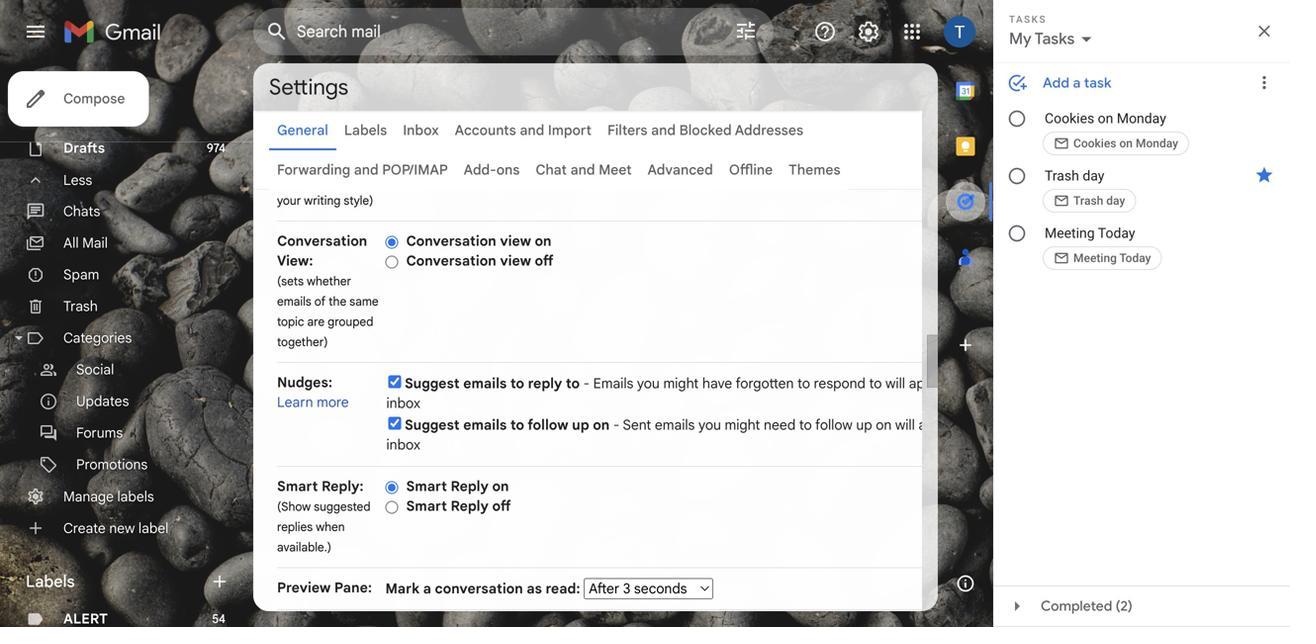 Task type: vqa. For each thing, say whether or not it's contained in the screenshot.
the read:
yes



Task type: describe. For each thing, give the bounding box(es) containing it.
available.)
[[277, 540, 331, 555]]

drafts
[[63, 140, 105, 157]]

will inside - sent emails you might need to follow up on will appear at the top of your inbox
[[895, 417, 915, 434]]

might inside - emails you might have forgotten to respond to will appear at the top of your inbox
[[663, 375, 699, 392]]

up inside - sent emails you might need to follow up on will appear at the top of your inbox
[[856, 417, 872, 434]]

emails
[[593, 375, 634, 392]]

chats link
[[63, 203, 100, 220]]

top inside - sent emails you might need to follow up on will appear at the top of your inbox
[[1008, 417, 1029, 434]]

emails inside - sent emails you might need to follow up on will appear at the top of your inbox
[[655, 417, 695, 434]]

labels link
[[344, 122, 387, 139]]

chat and meet
[[536, 161, 632, 179]]

reply:
[[322, 478, 364, 495]]

inbox inside - emails you might have forgotten to respond to will appear at the top of your inbox
[[386, 395, 421, 412]]

mark
[[385, 580, 420, 598]]

suggested
[[314, 500, 371, 515]]

to inside - sent emails you might need to follow up on will appear at the top of your inbox
[[799, 417, 812, 434]]

smart for smart reply on
[[406, 478, 447, 495]]

smart reply on
[[406, 478, 509, 495]]

forwarding
[[277, 161, 350, 179]]

support image
[[813, 20, 837, 44]]

advanced search options image
[[726, 11, 766, 50]]

will inside - emails you might have forgotten to respond to will appear at the top of your inbox
[[886, 375, 905, 392]]

less
[[63, 171, 92, 189]]

smart for smart reply: (show suggested replies when available.)
[[277, 478, 318, 495]]

forums
[[76, 424, 123, 442]]

the inside - emails you might have forgotten to respond to will appear at the top of your inbox
[[973, 375, 994, 392]]

ons
[[496, 161, 520, 179]]

Conversation view on radio
[[385, 235, 398, 250]]

sent
[[623, 417, 651, 434]]

conversation
[[435, 580, 523, 598]]

social link
[[76, 361, 114, 378]]

conversation for conversation view off
[[406, 252, 496, 270]]

(show
[[277, 500, 311, 515]]

reply for on
[[451, 478, 489, 495]]

respond
[[814, 375, 866, 392]]

manage
[[63, 488, 114, 505]]

appear inside - emails you might have forgotten to respond to will appear at the top of your inbox
[[909, 375, 954, 392]]

import
[[548, 122, 592, 139]]

trash
[[63, 298, 98, 315]]

labels for labels heading
[[26, 572, 75, 592]]

preview pane:
[[277, 579, 372, 597]]

are
[[307, 315, 325, 329]]

a
[[423, 580, 431, 598]]

side panel section
[[938, 63, 993, 611]]

forwarding and pop/imap link
[[277, 161, 448, 179]]

filters and blocked addresses
[[607, 122, 803, 139]]

emails up suggest emails to follow up on
[[463, 375, 507, 392]]

to right reply
[[566, 375, 580, 392]]

suggest for suggest emails to reply to
[[405, 375, 460, 392]]

your inside - sent emails you might need to follow up on will appear at the top of your inbox
[[1049, 417, 1077, 434]]

smart reply off
[[406, 498, 511, 515]]

mail
[[82, 234, 108, 252]]

chats
[[63, 203, 100, 220]]

add-
[[464, 161, 497, 179]]

settings image
[[857, 20, 881, 44]]

trash link
[[63, 298, 98, 315]]

all
[[63, 234, 79, 252]]

conversation view on
[[406, 233, 552, 250]]

emails inside conversation view: (sets whether emails of the same topic are grouped together)
[[277, 294, 311, 309]]

all mail link
[[63, 234, 108, 252]]

view for on
[[500, 233, 531, 250]]

filters
[[607, 122, 648, 139]]

reply for off
[[451, 498, 489, 515]]

on inside - sent emails you might need to follow up on will appear at the top of your inbox
[[876, 417, 892, 434]]

emails down suggest emails to reply to
[[463, 417, 507, 434]]

conversation view: (sets whether emails of the same topic are grouped together)
[[277, 233, 379, 350]]

create
[[63, 520, 106, 537]]

compose button
[[8, 71, 149, 127]]

conversation view off
[[406, 252, 554, 270]]

create new label link
[[63, 520, 169, 537]]

offline link
[[729, 161, 773, 179]]

style)
[[344, 193, 373, 208]]

learn
[[277, 394, 313, 411]]

suggest emails to reply to
[[405, 375, 580, 392]]

of inside conversation view: (sets whether emails of the same topic are grouped together)
[[314, 294, 326, 309]]

whether
[[307, 274, 351, 289]]

and for chat
[[570, 161, 595, 179]]

learn more link
[[277, 394, 349, 411]]

add-ons
[[464, 161, 520, 179]]

Search mail text field
[[297, 22, 679, 42]]

categories link
[[63, 329, 132, 347]]

forgotten
[[736, 375, 794, 392]]

writing
[[304, 193, 341, 208]]

the inside conversation view: (sets whether emails of the same topic are grouped together)
[[329, 294, 347, 309]]

add-ons link
[[464, 161, 520, 179]]

replies
[[277, 520, 313, 535]]

pop/imap
[[382, 161, 448, 179]]

(sets
[[277, 274, 304, 289]]

1 up from the left
[[572, 417, 589, 434]]

view:
[[277, 252, 313, 270]]

main menu image
[[24, 20, 47, 44]]

drafts link
[[63, 140, 105, 157]]

chat
[[536, 161, 567, 179]]

Conversation view off radio
[[385, 255, 398, 269]]

addresses
[[735, 122, 803, 139]]

updates link
[[76, 393, 129, 410]]

settings
[[269, 73, 348, 101]]

updates
[[76, 393, 129, 410]]

preview
[[277, 579, 331, 597]]

suggest emails to follow up on
[[405, 417, 610, 434]]

(smart compose is personalized to your writing style)
[[277, 153, 380, 208]]

label
[[138, 520, 169, 537]]

(smart
[[277, 153, 314, 168]]



Task type: locate. For each thing, give the bounding box(es) containing it.
0 vertical spatial off
[[535, 252, 554, 270]]

- inside - emails you might have forgotten to respond to will appear at the top of your inbox
[[583, 375, 590, 392]]

might
[[663, 375, 699, 392], [725, 417, 760, 434]]

1 horizontal spatial labels
[[344, 122, 387, 139]]

1 vertical spatial top
[[1008, 417, 1029, 434]]

and right chat
[[570, 161, 595, 179]]

0 horizontal spatial labels
[[26, 572, 75, 592]]

grouped
[[328, 315, 373, 329]]

appear inside - sent emails you might need to follow up on will appear at the top of your inbox
[[919, 417, 964, 434]]

nudges:
[[277, 374, 332, 391]]

follow inside - sent emails you might need to follow up on will appear at the top of your inbox
[[815, 417, 853, 434]]

1 vertical spatial -
[[613, 417, 620, 434]]

up
[[572, 417, 589, 434], [856, 417, 872, 434]]

0 vertical spatial of
[[314, 294, 326, 309]]

labels heading
[[26, 572, 210, 592]]

at inside - emails you might have forgotten to respond to will appear at the top of your inbox
[[957, 375, 970, 392]]

off down smart reply on
[[492, 498, 511, 515]]

view up conversation view off
[[500, 233, 531, 250]]

manage labels
[[63, 488, 154, 505]]

suggest
[[405, 375, 460, 392], [405, 417, 460, 434]]

together)
[[277, 335, 328, 350]]

appear
[[909, 375, 954, 392], [919, 417, 964, 434]]

2 vertical spatial of
[[1032, 417, 1045, 434]]

smart right smart reply off radio
[[406, 498, 447, 515]]

more
[[317, 394, 349, 411]]

1 vertical spatial you
[[699, 417, 721, 434]]

0 vertical spatial labels
[[344, 122, 387, 139]]

read:
[[546, 580, 580, 598]]

emails up topic
[[277, 294, 311, 309]]

advanced
[[648, 161, 713, 179]]

conversation for conversation view on
[[406, 233, 496, 250]]

to inside (smart compose is personalized to your writing style)
[[349, 173, 360, 188]]

all mail
[[63, 234, 108, 252]]

0 vertical spatial will
[[886, 375, 905, 392]]

follow down respond
[[815, 417, 853, 434]]

suggest up suggest emails to follow up on
[[405, 375, 460, 392]]

will
[[886, 375, 905, 392], [895, 417, 915, 434]]

Smart Reply on radio
[[385, 480, 398, 495]]

1 vertical spatial inbox
[[386, 436, 421, 454]]

1 vertical spatial appear
[[919, 417, 964, 434]]

gmail image
[[63, 12, 171, 51]]

emails
[[277, 294, 311, 309], [463, 375, 507, 392], [463, 417, 507, 434], [655, 417, 695, 434]]

1 horizontal spatial follow
[[815, 417, 853, 434]]

2 suggest from the top
[[405, 417, 460, 434]]

forwarding and pop/imap
[[277, 161, 448, 179]]

blocked
[[679, 122, 732, 139]]

1 vertical spatial off
[[492, 498, 511, 515]]

1 vertical spatial reply
[[451, 498, 489, 515]]

to right respond
[[869, 375, 882, 392]]

off down conversation view on
[[535, 252, 554, 270]]

1 vertical spatial your
[[1039, 375, 1067, 392]]

1 horizontal spatial -
[[613, 417, 620, 434]]

labels down the create
[[26, 572, 75, 592]]

compose up drafts link
[[63, 90, 125, 107]]

your inside - emails you might have forgotten to respond to will appear at the top of your inbox
[[1039, 375, 1067, 392]]

to left reply
[[510, 375, 524, 392]]

suggest for suggest emails to follow up on
[[405, 417, 460, 434]]

you inside - emails you might have forgotten to respond to will appear at the top of your inbox
[[637, 375, 660, 392]]

2 view from the top
[[500, 252, 531, 270]]

- left sent
[[613, 417, 620, 434]]

1 view from the top
[[500, 233, 531, 250]]

categories
[[63, 329, 132, 347]]

compose inside (smart compose is personalized to your writing style)
[[317, 153, 368, 168]]

inbox right the "more"
[[386, 395, 421, 412]]

advanced link
[[648, 161, 713, 179]]

as
[[527, 580, 542, 598]]

might left have
[[663, 375, 699, 392]]

conversation up view:
[[277, 233, 367, 250]]

compose
[[63, 90, 125, 107], [317, 153, 368, 168]]

conversation up conversation view off
[[406, 233, 496, 250]]

up down respond
[[856, 417, 872, 434]]

smart reply: (show suggested replies when available.)
[[277, 478, 371, 555]]

and up "style)"
[[354, 161, 379, 179]]

you down - emails you might have forgotten to respond to will appear at the top of your inbox
[[699, 417, 721, 434]]

2 reply from the top
[[451, 498, 489, 515]]

social
[[76, 361, 114, 378]]

Smart Reply off radio
[[385, 500, 398, 515]]

pane:
[[334, 579, 372, 597]]

0 horizontal spatial -
[[583, 375, 590, 392]]

conversation inside conversation view: (sets whether emails of the same topic are grouped together)
[[277, 233, 367, 250]]

1 vertical spatial compose
[[317, 153, 368, 168]]

is
[[371, 153, 380, 168]]

compose left is
[[317, 153, 368, 168]]

54
[[212, 612, 226, 627]]

to right need
[[799, 417, 812, 434]]

and for forwarding
[[354, 161, 379, 179]]

0 vertical spatial compose
[[63, 90, 125, 107]]

filters and blocked addresses link
[[607, 122, 803, 139]]

0 vertical spatial top
[[998, 375, 1019, 392]]

you right emails
[[637, 375, 660, 392]]

labels inside navigation
[[26, 572, 75, 592]]

0 vertical spatial appear
[[909, 375, 954, 392]]

top inside - emails you might have forgotten to respond to will appear at the top of your inbox
[[998, 375, 1019, 392]]

the
[[329, 294, 347, 309], [973, 375, 994, 392], [983, 417, 1004, 434]]

new
[[109, 520, 135, 537]]

1 vertical spatial view
[[500, 252, 531, 270]]

1 vertical spatial will
[[895, 417, 915, 434]]

inbox inside - sent emails you might need to follow up on will appear at the top of your inbox
[[386, 436, 421, 454]]

accounts
[[455, 122, 516, 139]]

follow down reply
[[528, 417, 568, 434]]

themes link
[[789, 161, 841, 179]]

1 vertical spatial suggest
[[405, 417, 460, 434]]

search mail image
[[259, 14, 295, 49]]

same
[[350, 294, 379, 309]]

2 vertical spatial your
[[1049, 417, 1077, 434]]

might inside - sent emails you might need to follow up on will appear at the top of your inbox
[[725, 417, 760, 434]]

up left sent
[[572, 417, 589, 434]]

- sent emails you might need to follow up on will appear at the top of your inbox
[[386, 417, 1077, 454]]

to left respond
[[798, 375, 810, 392]]

0 vertical spatial you
[[637, 375, 660, 392]]

2 follow from the left
[[815, 417, 853, 434]]

top
[[998, 375, 1019, 392], [1008, 417, 1029, 434]]

0 vertical spatial at
[[957, 375, 970, 392]]

0 horizontal spatial you
[[637, 375, 660, 392]]

None search field
[[253, 8, 774, 55]]

0 horizontal spatial up
[[572, 417, 589, 434]]

nudges: learn more
[[277, 374, 349, 411]]

1 vertical spatial labels
[[26, 572, 75, 592]]

suggest up smart reply on
[[405, 417, 460, 434]]

1 horizontal spatial might
[[725, 417, 760, 434]]

labels up is
[[344, 122, 387, 139]]

0 vertical spatial view
[[500, 233, 531, 250]]

emails right sent
[[655, 417, 695, 434]]

1 horizontal spatial you
[[699, 417, 721, 434]]

smart right smart reply on radio
[[406, 478, 447, 495]]

to
[[349, 173, 360, 188], [510, 375, 524, 392], [566, 375, 580, 392], [798, 375, 810, 392], [869, 375, 882, 392], [510, 417, 524, 434], [799, 417, 812, 434]]

1 horizontal spatial compose
[[317, 153, 368, 168]]

at inside - sent emails you might need to follow up on will appear at the top of your inbox
[[967, 417, 980, 434]]

inbox link
[[403, 122, 439, 139]]

compose inside "button"
[[63, 90, 125, 107]]

1 horizontal spatial up
[[856, 417, 872, 434]]

promotions link
[[76, 456, 148, 473]]

1 vertical spatial the
[[973, 375, 994, 392]]

view
[[500, 233, 531, 250], [500, 252, 531, 270]]

the inside - sent emails you might need to follow up on will appear at the top of your inbox
[[983, 417, 1004, 434]]

you inside - sent emails you might need to follow up on will appear at the top of your inbox
[[699, 417, 721, 434]]

and for filters
[[651, 122, 676, 139]]

0 vertical spatial suggest
[[405, 375, 460, 392]]

conversation down conversation view on
[[406, 252, 496, 270]]

topic
[[277, 315, 304, 329]]

0 vertical spatial your
[[277, 193, 301, 208]]

view down conversation view on
[[500, 252, 531, 270]]

mark a conversation as read:
[[385, 580, 584, 598]]

off
[[535, 252, 554, 270], [492, 498, 511, 515]]

- emails you might have forgotten to respond to will appear at the top of your inbox
[[386, 375, 1067, 412]]

reply
[[528, 375, 562, 392]]

2 up from the left
[[856, 417, 872, 434]]

0 vertical spatial might
[[663, 375, 699, 392]]

general link
[[277, 122, 328, 139]]

- inside - sent emails you might need to follow up on will appear at the top of your inbox
[[613, 417, 620, 434]]

smart
[[277, 478, 318, 495], [406, 478, 447, 495], [406, 498, 447, 515]]

- for emails
[[583, 375, 590, 392]]

at
[[957, 375, 970, 392], [967, 417, 980, 434]]

reply
[[451, 478, 489, 495], [451, 498, 489, 515]]

follow
[[528, 417, 568, 434], [815, 417, 853, 434]]

1 follow from the left
[[528, 417, 568, 434]]

labels
[[117, 488, 154, 505]]

manage labels link
[[63, 488, 154, 505]]

of inside - emails you might have forgotten to respond to will appear at the top of your inbox
[[1022, 375, 1036, 392]]

of inside - sent emails you might need to follow up on will appear at the top of your inbox
[[1032, 417, 1045, 434]]

0 horizontal spatial off
[[492, 498, 511, 515]]

to down suggest emails to reply to
[[510, 417, 524, 434]]

labels for labels link
[[344, 122, 387, 139]]

and left import
[[520, 122, 544, 139]]

2 inbox from the top
[[386, 436, 421, 454]]

reply down smart reply on
[[451, 498, 489, 515]]

themes
[[789, 161, 841, 179]]

and for accounts
[[520, 122, 544, 139]]

your inside (smart compose is personalized to your writing style)
[[277, 193, 301, 208]]

0 horizontal spatial might
[[663, 375, 699, 392]]

inbox
[[403, 122, 439, 139]]

spam link
[[63, 266, 99, 283]]

- for sent
[[613, 417, 620, 434]]

1 horizontal spatial off
[[535, 252, 554, 270]]

and right 'filters'
[[651, 122, 676, 139]]

you
[[637, 375, 660, 392], [699, 417, 721, 434]]

1 vertical spatial might
[[725, 417, 760, 434]]

None checkbox
[[388, 375, 401, 388], [388, 417, 401, 430], [388, 375, 401, 388], [388, 417, 401, 430]]

0 horizontal spatial compose
[[63, 90, 125, 107]]

974
[[207, 141, 226, 156]]

offline
[[729, 161, 773, 179]]

off for conversation view off
[[535, 252, 554, 270]]

have
[[702, 375, 732, 392]]

0 vertical spatial reply
[[451, 478, 489, 495]]

inbox up smart reply on radio
[[386, 436, 421, 454]]

accounts and import
[[455, 122, 592, 139]]

to up "style)"
[[349, 173, 360, 188]]

conversation for conversation view: (sets whether emails of the same topic are grouped together)
[[277, 233, 367, 250]]

off for smart reply off
[[492, 498, 511, 515]]

less button
[[0, 164, 237, 196]]

forums link
[[76, 424, 123, 442]]

smart for smart reply off
[[406, 498, 447, 515]]

1 inbox from the top
[[386, 395, 421, 412]]

chat and meet link
[[536, 161, 632, 179]]

accounts and import link
[[455, 122, 592, 139]]

when
[[316, 520, 345, 535]]

0 vertical spatial -
[[583, 375, 590, 392]]

1 reply from the top
[[451, 478, 489, 495]]

- left emails
[[583, 375, 590, 392]]

reply up smart reply off
[[451, 478, 489, 495]]

labels navigation
[[0, 0, 253, 627]]

1 vertical spatial at
[[967, 417, 980, 434]]

2 vertical spatial the
[[983, 417, 1004, 434]]

smart up (show
[[277, 478, 318, 495]]

meet
[[599, 161, 632, 179]]

1 suggest from the top
[[405, 375, 460, 392]]

0 vertical spatial the
[[329, 294, 347, 309]]

conversation
[[277, 233, 367, 250], [406, 233, 496, 250], [406, 252, 496, 270]]

0 vertical spatial inbox
[[386, 395, 421, 412]]

0 horizontal spatial follow
[[528, 417, 568, 434]]

tab list
[[938, 63, 993, 556]]

might down - emails you might have forgotten to respond to will appear at the top of your inbox
[[725, 417, 760, 434]]

view for off
[[500, 252, 531, 270]]

1 vertical spatial of
[[1022, 375, 1036, 392]]

-
[[583, 375, 590, 392], [613, 417, 620, 434]]

smart inside smart reply: (show suggested replies when available.)
[[277, 478, 318, 495]]



